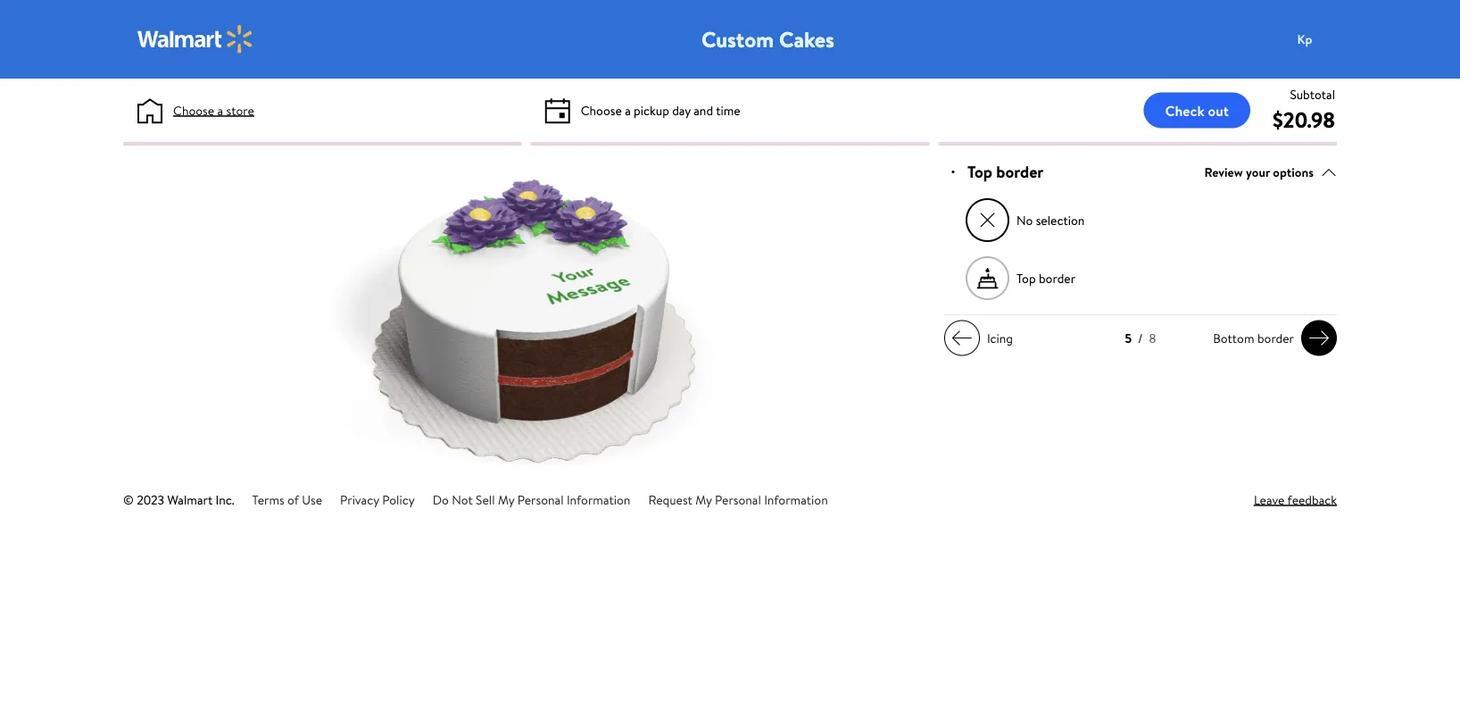 Task type: describe. For each thing, give the bounding box(es) containing it.
2 personal from the left
[[715, 491, 762, 508]]

and
[[694, 101, 714, 119]]

/
[[1139, 330, 1144, 347]]

terms
[[252, 491, 285, 508]]

choose for choose a store
[[173, 101, 214, 119]]

bottom border link
[[1207, 320, 1338, 356]]

day
[[673, 101, 691, 119]]

kp button
[[1288, 21, 1359, 57]]

choose a pickup day and time
[[581, 101, 741, 119]]

sell
[[476, 491, 495, 508]]

2 my from the left
[[696, 491, 712, 508]]

0 vertical spatial top border
[[968, 161, 1044, 183]]

no selection
[[1017, 211, 1085, 229]]

leave feedback button
[[1255, 490, 1338, 509]]

© 2023 walmart inc.
[[123, 491, 234, 508]]

1 my from the left
[[498, 491, 515, 508]]

2 information from the left
[[765, 491, 828, 508]]

custom
[[702, 24, 774, 54]]

not
[[452, 491, 473, 508]]

selection
[[1037, 211, 1085, 229]]

1 vertical spatial top
[[1017, 269, 1036, 287]]

policy
[[382, 491, 415, 508]]

review your options link
[[1205, 160, 1338, 184]]

icing
[[988, 329, 1014, 347]]

choose a store
[[173, 101, 254, 119]]

0 vertical spatial border
[[997, 161, 1044, 183]]

of
[[288, 491, 299, 508]]

border inside bottom border link
[[1258, 329, 1295, 347]]

check out
[[1166, 100, 1230, 120]]

no
[[1017, 211, 1034, 229]]

back to walmart.com image
[[138, 25, 254, 54]]

$20.98
[[1273, 104, 1336, 134]]

0 horizontal spatial top
[[968, 161, 993, 183]]

icon for continue arrow image inside bottom border link
[[1309, 327, 1331, 349]]

8
[[1150, 330, 1157, 347]]

leave
[[1255, 491, 1285, 508]]

remove image
[[978, 210, 998, 230]]

pickup
[[634, 101, 670, 119]]

inc.
[[216, 491, 234, 508]]

review your options
[[1205, 163, 1315, 181]]

do not sell my personal information
[[433, 491, 631, 508]]

feedback
[[1288, 491, 1338, 508]]

a for store
[[217, 101, 223, 119]]

5
[[1126, 330, 1133, 347]]

your
[[1247, 163, 1271, 181]]

store
[[226, 101, 254, 119]]

terms of use link
[[252, 491, 322, 508]]

bottom border
[[1214, 329, 1295, 347]]

1 personal from the left
[[518, 491, 564, 508]]

2023
[[137, 491, 164, 508]]

time
[[716, 101, 741, 119]]

out
[[1209, 100, 1230, 120]]

custom cakes
[[702, 24, 835, 54]]

check out button
[[1144, 92, 1251, 128]]

options
[[1274, 163, 1315, 181]]

1 vertical spatial top border
[[1017, 269, 1076, 287]]

up arrow image
[[1322, 164, 1338, 180]]



Task type: locate. For each thing, give the bounding box(es) containing it.
kp
[[1298, 30, 1313, 48]]

bottom
[[1214, 329, 1255, 347]]

personal right request
[[715, 491, 762, 508]]

icing link
[[945, 320, 1021, 356]]

information
[[567, 491, 631, 508], [765, 491, 828, 508]]

0 horizontal spatial information
[[567, 491, 631, 508]]

review your options element
[[1205, 163, 1315, 181]]

choose a store link
[[173, 101, 254, 120]]

check
[[1166, 100, 1205, 120]]

do not sell my personal information link
[[433, 491, 631, 508]]

personal right the sell
[[518, 491, 564, 508]]

top
[[968, 161, 993, 183], [1017, 269, 1036, 287]]

personal
[[518, 491, 564, 508], [715, 491, 762, 508]]

0 horizontal spatial choose
[[173, 101, 214, 119]]

2 choose from the left
[[581, 101, 622, 119]]

privacy
[[340, 491, 379, 508]]

1 a from the left
[[217, 101, 223, 119]]

1 horizontal spatial icon for continue arrow image
[[1309, 327, 1331, 349]]

5 / 8
[[1126, 330, 1157, 347]]

0 vertical spatial top
[[968, 161, 993, 183]]

choose left store
[[173, 101, 214, 119]]

leave feedback
[[1255, 491, 1338, 508]]

0 horizontal spatial my
[[498, 491, 515, 508]]

top down no
[[1017, 269, 1036, 287]]

0 horizontal spatial icon for continue arrow image
[[952, 327, 973, 349]]

1 vertical spatial border
[[1039, 269, 1076, 287]]

a left store
[[217, 101, 223, 119]]

icon for continue arrow image inside icing link
[[952, 327, 973, 349]]

1 horizontal spatial personal
[[715, 491, 762, 508]]

top up remove image
[[968, 161, 993, 183]]

use
[[302, 491, 322, 508]]

1 horizontal spatial choose
[[581, 101, 622, 119]]

1 horizontal spatial top
[[1017, 269, 1036, 287]]

a
[[217, 101, 223, 119], [625, 101, 631, 119]]

1 icon for continue arrow image from the left
[[952, 327, 973, 349]]

do
[[433, 491, 449, 508]]

icon for continue arrow image right bottom border
[[1309, 327, 1331, 349]]

review
[[1205, 163, 1244, 181]]

choose left pickup
[[581, 101, 622, 119]]

terms of use
[[252, 491, 322, 508]]

request my personal information link
[[649, 491, 828, 508]]

1 horizontal spatial my
[[696, 491, 712, 508]]

walmart
[[167, 491, 213, 508]]

2 a from the left
[[625, 101, 631, 119]]

choose for choose a pickup day and time
[[581, 101, 622, 119]]

1 horizontal spatial a
[[625, 101, 631, 119]]

cakes
[[780, 24, 835, 54]]

request
[[649, 491, 693, 508]]

a for pickup
[[625, 101, 631, 119]]

request my personal information
[[649, 491, 828, 508]]

privacy policy link
[[340, 491, 415, 508]]

my right request
[[696, 491, 712, 508]]

border up no
[[997, 161, 1044, 183]]

top border
[[968, 161, 1044, 183], [1017, 269, 1076, 287]]

border
[[997, 161, 1044, 183], [1039, 269, 1076, 287], [1258, 329, 1295, 347]]

icon for continue arrow image left icing
[[952, 327, 973, 349]]

1 information from the left
[[567, 491, 631, 508]]

border down selection
[[1039, 269, 1076, 287]]

top border down no selection
[[1017, 269, 1076, 287]]

0 horizontal spatial personal
[[518, 491, 564, 508]]

2 vertical spatial border
[[1258, 329, 1295, 347]]

1 choose from the left
[[173, 101, 214, 119]]

subtotal
[[1291, 85, 1336, 103]]

©
[[123, 491, 134, 508]]

subtotal $20.98
[[1273, 85, 1336, 134]]

0 horizontal spatial a
[[217, 101, 223, 119]]

my
[[498, 491, 515, 508], [696, 491, 712, 508]]

border right bottom
[[1258, 329, 1295, 347]]

1 horizontal spatial information
[[765, 491, 828, 508]]

my right the sell
[[498, 491, 515, 508]]

icon for continue arrow image
[[952, 327, 973, 349], [1309, 327, 1331, 349]]

privacy policy
[[340, 491, 415, 508]]

top border up remove image
[[968, 161, 1044, 183]]

2 icon for continue arrow image from the left
[[1309, 327, 1331, 349]]

a left pickup
[[625, 101, 631, 119]]

choose
[[173, 101, 214, 119], [581, 101, 622, 119]]



Task type: vqa. For each thing, say whether or not it's contained in the screenshot.
icing
yes



